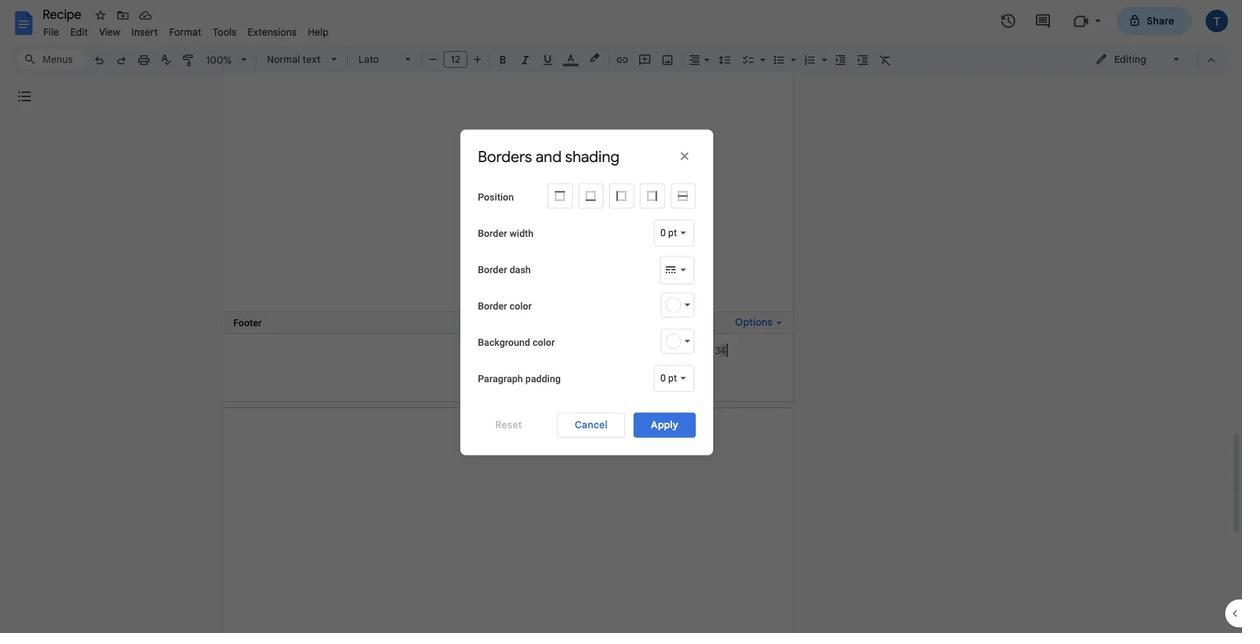 Task type: locate. For each thing, give the bounding box(es) containing it.
cancel button
[[557, 413, 625, 438]]

0 inside border width list box
[[661, 227, 666, 239]]

pt inside paragraph padding list box
[[668, 372, 677, 384]]

0 horizontal spatial color
[[510, 300, 532, 312]]

border color
[[478, 300, 532, 312]]

0 points option up apply
[[661, 371, 677, 385]]

cancel
[[575, 419, 608, 431]]

0 vertical spatial pt
[[668, 227, 677, 239]]

1 0 points option from the top
[[661, 226, 677, 240]]

background
[[478, 337, 530, 348]]

0 points option inside paragraph padding list box
[[661, 371, 677, 385]]

2 pt from the top
[[668, 372, 677, 384]]

2 border from the top
[[478, 264, 507, 276]]

0 points option
[[661, 226, 677, 240], [661, 371, 677, 385]]

pt inside border width list box
[[668, 227, 677, 239]]

0 up apply
[[661, 372, 666, 384]]

borders and shading application
[[0, 0, 1242, 633]]

0 pt for padding
[[661, 372, 677, 384]]

border
[[478, 228, 507, 239], [478, 264, 507, 276], [478, 300, 507, 312]]

1 border from the top
[[478, 228, 507, 239]]

1 vertical spatial border
[[478, 264, 507, 276]]

0 points option for border width
[[661, 226, 677, 240]]

2 0 points option from the top
[[661, 371, 677, 385]]

pt up apply
[[668, 372, 677, 384]]

Menus field
[[17, 50, 87, 69]]

pt
[[668, 227, 677, 239], [668, 372, 677, 384]]

1 horizontal spatial color
[[533, 337, 555, 348]]

0 pt for width
[[661, 227, 677, 239]]

0 vertical spatial 0
[[661, 227, 666, 239]]

1 0 from the top
[[661, 227, 666, 239]]

2 0 from the top
[[661, 372, 666, 384]]

borders and shading heading
[[478, 147, 620, 167]]

1 vertical spatial color
[[533, 337, 555, 348]]

0 pt inside paragraph padding list box
[[661, 372, 677, 384]]

0 inside paragraph padding list box
[[661, 372, 666, 384]]

0 up border dash list box
[[661, 227, 666, 239]]

0 points option inside border width list box
[[661, 226, 677, 240]]

border up "background"
[[478, 300, 507, 312]]

dash
[[510, 264, 531, 276]]

0 pt inside border width list box
[[661, 227, 677, 239]]

background color
[[478, 337, 555, 348]]

menu bar banner
[[0, 0, 1242, 633]]

2 0 pt from the top
[[661, 372, 677, 384]]

1 vertical spatial 0
[[661, 372, 666, 384]]

0
[[661, 227, 666, 239], [661, 372, 666, 384]]

0 pt up apply
[[661, 372, 677, 384]]

border width list box
[[654, 220, 695, 246]]

1 0 pt from the top
[[661, 227, 677, 239]]

reset
[[495, 419, 522, 431]]

0 vertical spatial border
[[478, 228, 507, 239]]

1 vertical spatial 0 pt
[[661, 372, 677, 384]]

option
[[665, 264, 677, 278]]

borders and shading dialog
[[461, 130, 713, 455]]

border dash
[[478, 264, 531, 276]]

footer
[[233, 317, 262, 328]]

3 border from the top
[[478, 300, 507, 312]]

0 points option up border dash list box
[[661, 226, 677, 240]]

0 for paragraph padding
[[661, 372, 666, 384]]

2 vertical spatial border
[[478, 300, 507, 312]]

color
[[510, 300, 532, 312], [533, 337, 555, 348]]

menu bar
[[38, 18, 334, 41]]

reset button
[[478, 413, 540, 438]]

border for border dash
[[478, 264, 507, 276]]

1 pt from the top
[[668, 227, 677, 239]]

and
[[536, 147, 562, 167]]

0 pt
[[661, 227, 677, 239], [661, 372, 677, 384]]

0 vertical spatial color
[[510, 300, 532, 312]]

pt up border dash list box
[[668, 227, 677, 239]]

color down dash
[[510, 300, 532, 312]]

1 vertical spatial pt
[[668, 372, 677, 384]]

paragraph padding list box
[[654, 365, 695, 392]]

0 vertical spatial 0 pt
[[661, 227, 677, 239]]

0 vertical spatial 0 points option
[[661, 226, 677, 240]]

border left width
[[478, 228, 507, 239]]

color up padding
[[533, 337, 555, 348]]

border left dash
[[478, 264, 507, 276]]

1 vertical spatial 0 points option
[[661, 371, 677, 385]]

0 pt up border dash list box
[[661, 227, 677, 239]]



Task type: describe. For each thing, give the bounding box(es) containing it.
apply
[[651, 419, 679, 431]]

main toolbar
[[87, 0, 897, 542]]

paragraph
[[478, 373, 523, 385]]

color for background color
[[533, 337, 555, 348]]

Star checkbox
[[91, 6, 110, 25]]

option inside border dash list box
[[665, 264, 677, 278]]

0 points option for paragraph padding
[[661, 371, 677, 385]]

borders
[[478, 147, 532, 167]]

pt for border width
[[668, 227, 677, 239]]

share. private to only me. image
[[1129, 14, 1142, 27]]

border for border width
[[478, 228, 507, 239]]

border width
[[478, 228, 534, 239]]

menu bar inside menu bar "banner"
[[38, 18, 334, 41]]

0 for border width
[[661, 227, 666, 239]]

position
[[478, 191, 514, 203]]

padding
[[526, 373, 561, 385]]

border dash list box
[[660, 256, 695, 284]]

apply button
[[634, 413, 696, 438]]

Rename text field
[[38, 6, 89, 22]]

pt for paragraph padding
[[668, 372, 677, 384]]

borders and shading
[[478, 147, 620, 167]]

paragraph padding
[[478, 373, 561, 385]]

color for border color
[[510, 300, 532, 312]]

border for border color
[[478, 300, 507, 312]]

position toolbar
[[548, 183, 696, 209]]

shading
[[565, 147, 620, 167]]

width
[[510, 228, 534, 239]]



Task type: vqa. For each thing, say whether or not it's contained in the screenshot.
Border width pt
yes



